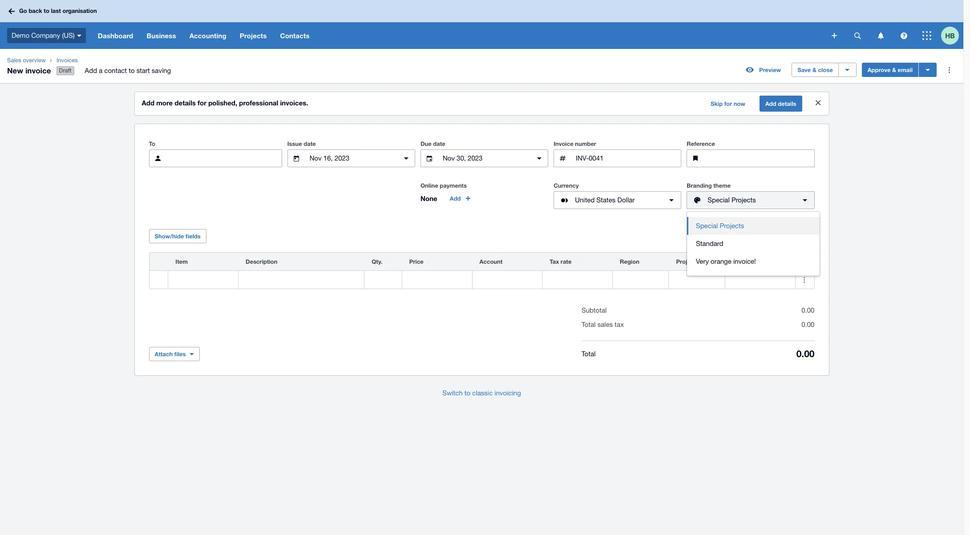 Task type: locate. For each thing, give the bounding box(es) containing it.
new
[[7, 66, 23, 75]]

special projects inside button
[[696, 222, 745, 230]]

Inventory item text field
[[168, 272, 238, 289]]

add left a
[[85, 67, 97, 74]]

2 horizontal spatial svg image
[[923, 31, 932, 40]]

banner
[[0, 0, 964, 49]]

to right switch
[[465, 390, 471, 397]]

special projects inside popup button
[[708, 196, 756, 204]]

0 horizontal spatial details
[[175, 99, 196, 107]]

payments
[[440, 182, 467, 189]]

0 vertical spatial special
[[708, 196, 730, 204]]

svg image
[[923, 31, 932, 40], [855, 32, 861, 39], [77, 35, 81, 37]]

projects up standard button
[[720, 222, 745, 230]]

list box containing special projects
[[688, 212, 820, 276]]

special projects up standard
[[696, 222, 745, 230]]

0 vertical spatial projects
[[240, 32, 267, 40]]

1 horizontal spatial for
[[725, 100, 733, 107]]

date
[[304, 140, 316, 147], [433, 140, 446, 147]]

details
[[175, 99, 196, 107], [779, 100, 797, 107]]

details inside button
[[779, 100, 797, 107]]

sales
[[598, 321, 613, 329]]

total down the total sales tax
[[582, 350, 596, 358]]

special projects
[[708, 196, 756, 204], [696, 222, 745, 230]]

go back to last organisation
[[19, 7, 97, 14]]

invoice
[[25, 66, 51, 75]]

details right 'more' at the left of page
[[175, 99, 196, 107]]

special up standard
[[696, 222, 718, 230]]

theme
[[714, 182, 731, 189]]

2 vertical spatial to
[[465, 390, 471, 397]]

invoices link
[[53, 56, 178, 65]]

online payments
[[421, 182, 467, 189]]

to inside button
[[465, 390, 471, 397]]

2 vertical spatial 0.00
[[797, 349, 815, 360]]

2 vertical spatial projects
[[720, 222, 745, 230]]

special for special projects popup button
[[708, 196, 730, 204]]

svg image up 'approve'
[[878, 32, 884, 39]]

now
[[734, 100, 746, 107]]

projects inside popup button
[[732, 196, 756, 204]]

0 horizontal spatial &
[[813, 66, 817, 74]]

for
[[198, 99, 207, 107], [725, 100, 733, 107]]

0 horizontal spatial svg image
[[77, 35, 81, 37]]

1 vertical spatial special projects
[[696, 222, 745, 230]]

to inside banner
[[44, 7, 49, 14]]

invoice number element
[[554, 150, 682, 167]]

& for close
[[813, 66, 817, 74]]

more
[[156, 99, 173, 107]]

1 horizontal spatial more date options image
[[531, 150, 549, 167]]

sales
[[7, 57, 21, 64]]

& for email
[[893, 66, 897, 74]]

0 horizontal spatial date
[[304, 140, 316, 147]]

1 total from the top
[[582, 321, 596, 329]]

total for total
[[582, 350, 596, 358]]

special down theme
[[708, 196, 730, 204]]

tax left rate
[[550, 258, 559, 265]]

tax exclusive
[[763, 233, 797, 240]]

to left last
[[44, 7, 49, 14]]

0 vertical spatial tax
[[763, 233, 772, 240]]

date for due date
[[433, 140, 446, 147]]

special inside button
[[696, 222, 718, 230]]

sales overview link
[[4, 56, 49, 65]]

business button
[[140, 22, 183, 49]]

tax for tax rate
[[550, 258, 559, 265]]

1 vertical spatial tax
[[550, 258, 559, 265]]

for left now
[[725, 100, 733, 107]]

to left start
[[129, 67, 135, 74]]

more date options image for due date
[[531, 150, 549, 167]]

add down payments
[[450, 195, 461, 202]]

to
[[149, 140, 155, 147]]

more date options image
[[398, 150, 415, 167], [531, 150, 549, 167]]

more date options image for issue date
[[398, 150, 415, 167]]

1 vertical spatial to
[[129, 67, 135, 74]]

email
[[898, 66, 913, 74]]

special projects button
[[688, 217, 820, 235]]

special for special projects button
[[696, 222, 718, 230]]

add left 'more' at the left of page
[[142, 99, 155, 107]]

special
[[708, 196, 730, 204], [696, 222, 718, 230]]

add more details for polished, professional invoices.
[[142, 99, 308, 107]]

for inside 'button'
[[725, 100, 733, 107]]

contacts button
[[274, 22, 316, 49]]

approve & email button
[[862, 63, 919, 77]]

1 horizontal spatial tax
[[763, 233, 772, 240]]

switch
[[443, 390, 463, 397]]

1 horizontal spatial &
[[893, 66, 897, 74]]

0 horizontal spatial more date options image
[[398, 150, 415, 167]]

currency
[[554, 182, 579, 189]]

1 horizontal spatial svg image
[[855, 32, 861, 39]]

switch to classic invoicing button
[[436, 385, 528, 403]]

amount
[[733, 258, 755, 265]]

draft
[[59, 67, 72, 74]]

special projects button
[[687, 192, 815, 209]]

organisation
[[63, 7, 97, 14]]

show/hide fields button
[[149, 229, 207, 244]]

tax for tax exclusive
[[763, 233, 772, 240]]

due
[[421, 140, 432, 147]]

& inside approve & email button
[[893, 66, 897, 74]]

& left email
[[893, 66, 897, 74]]

1 horizontal spatial to
[[129, 67, 135, 74]]

1 vertical spatial total
[[582, 350, 596, 358]]

dashboard link
[[91, 22, 140, 49]]

group
[[688, 212, 820, 276]]

Invoice number text field
[[575, 150, 681, 167]]

& inside the save & close button
[[813, 66, 817, 74]]

business
[[147, 32, 176, 40]]

banner containing hb
[[0, 0, 964, 49]]

demo company (us)
[[12, 32, 75, 39]]

list box
[[688, 212, 820, 276]]

projects left 'contacts'
[[240, 32, 267, 40]]

2 total from the top
[[582, 350, 596, 358]]

2 more date options image from the left
[[531, 150, 549, 167]]

projects up special projects button
[[732, 196, 756, 204]]

tax inside "invoice line item list" element
[[550, 258, 559, 265]]

special projects for special projects button
[[696, 222, 745, 230]]

navigation containing dashboard
[[91, 22, 826, 49]]

0.00 for total sales tax
[[802, 321, 815, 329]]

exclusive
[[773, 233, 797, 240]]

1 horizontal spatial details
[[779, 100, 797, 107]]

tax rate
[[550, 258, 572, 265]]

0 vertical spatial total
[[582, 321, 596, 329]]

saving
[[152, 67, 171, 74]]

None field
[[168, 271, 238, 289]]

0 horizontal spatial to
[[44, 7, 49, 14]]

total sales tax
[[582, 321, 624, 329]]

invoicing
[[495, 390, 521, 397]]

Description text field
[[239, 272, 364, 289]]

Amount field
[[726, 272, 796, 289]]

1 vertical spatial special
[[696, 222, 718, 230]]

Issue date text field
[[309, 150, 394, 167]]

special inside popup button
[[708, 196, 730, 204]]

very
[[696, 258, 709, 265]]

branding theme
[[687, 182, 731, 189]]

preview button
[[741, 63, 787, 77]]

projects for special projects popup button
[[732, 196, 756, 204]]

total down subtotal
[[582, 321, 596, 329]]

details left close icon
[[779, 100, 797, 107]]

projects inside button
[[720, 222, 745, 230]]

hb button
[[942, 22, 964, 49]]

svg image left go
[[8, 8, 15, 14]]

0 vertical spatial special projects
[[708, 196, 756, 204]]

0 horizontal spatial tax
[[550, 258, 559, 265]]

svg image up close
[[832, 33, 838, 38]]

add right now
[[766, 100, 777, 107]]

very orange invoice!
[[696, 258, 757, 265]]

1 more date options image from the left
[[398, 150, 415, 167]]

1 horizontal spatial date
[[433, 140, 446, 147]]

1 vertical spatial projects
[[732, 196, 756, 204]]

2 horizontal spatial to
[[465, 390, 471, 397]]

overview
[[23, 57, 46, 64]]

date right due
[[433, 140, 446, 147]]

more line item options image
[[796, 271, 814, 289]]

tax exclusive button
[[757, 229, 815, 244]]

account
[[480, 258, 503, 265]]

projects for special projects button
[[720, 222, 745, 230]]

add
[[85, 67, 97, 74], [142, 99, 155, 107], [766, 100, 777, 107], [450, 195, 461, 202]]

show/hide
[[155, 233, 184, 240]]

date right issue
[[304, 140, 316, 147]]

2 & from the left
[[893, 66, 897, 74]]

tax left the exclusive
[[763, 233, 772, 240]]

navigation
[[91, 22, 826, 49]]

& right save at the right top
[[813, 66, 817, 74]]

for left polished,
[[198, 99, 207, 107]]

tax inside 'popup button'
[[763, 233, 772, 240]]

1 date from the left
[[304, 140, 316, 147]]

contacts
[[280, 32, 310, 40]]

1 vertical spatial 0.00
[[802, 321, 815, 329]]

add inside button
[[766, 100, 777, 107]]

go back to last organisation link
[[5, 3, 102, 19]]

invoice line item list element
[[149, 253, 815, 289]]

add inside button
[[450, 195, 461, 202]]

&
[[813, 66, 817, 74], [893, 66, 897, 74]]

0 vertical spatial 0.00
[[802, 307, 815, 314]]

1 & from the left
[[813, 66, 817, 74]]

2 date from the left
[[433, 140, 446, 147]]

special projects down theme
[[708, 196, 756, 204]]

svg image
[[8, 8, 15, 14], [878, 32, 884, 39], [901, 32, 908, 39], [832, 33, 838, 38]]

0.00
[[802, 307, 815, 314], [802, 321, 815, 329], [797, 349, 815, 360]]

0 vertical spatial to
[[44, 7, 49, 14]]

Due date text field
[[442, 150, 527, 167]]

tax
[[763, 233, 772, 240], [550, 258, 559, 265]]



Task type: describe. For each thing, give the bounding box(es) containing it.
skip for now button
[[706, 97, 751, 111]]

svg image inside "demo company (us)" popup button
[[77, 35, 81, 37]]

date for issue date
[[304, 140, 316, 147]]

add for add a contact to start saving
[[85, 67, 97, 74]]

add details button
[[760, 96, 803, 112]]

add a contact to start saving
[[85, 67, 171, 74]]

issue
[[288, 140, 302, 147]]

add for add more details for polished, professional invoices.
[[142, 99, 155, 107]]

contact element
[[149, 150, 282, 167]]

invoice!
[[734, 258, 757, 265]]

standard
[[696, 240, 724, 248]]

due date
[[421, 140, 446, 147]]

invoice number
[[554, 140, 597, 147]]

save & close button
[[792, 63, 839, 77]]

svg image up email
[[901, 32, 908, 39]]

attach
[[155, 351, 173, 358]]

back
[[29, 7, 42, 14]]

0 horizontal spatial for
[[198, 99, 207, 107]]

united states dollar button
[[554, 192, 682, 209]]

none
[[421, 195, 438, 203]]

hb
[[946, 31, 956, 39]]

polished,
[[208, 99, 237, 107]]

demo company (us) button
[[0, 22, 91, 49]]

total for total sales tax
[[582, 321, 596, 329]]

Price field
[[402, 272, 472, 289]]

subtotal
[[582, 307, 607, 314]]

reference
[[687, 140, 716, 147]]

branding
[[687, 182, 712, 189]]

new invoice
[[7, 66, 51, 75]]

standard button
[[688, 235, 820, 253]]

skip for now
[[711, 100, 746, 107]]

orange
[[711, 258, 732, 265]]

invoice
[[554, 140, 574, 147]]

attach files button
[[149, 347, 200, 362]]

add for add details
[[766, 100, 777, 107]]

go
[[19, 7, 27, 14]]

price
[[410, 258, 424, 265]]

skip
[[711, 100, 723, 107]]

start
[[137, 67, 150, 74]]

description
[[246, 258, 278, 265]]

attach files
[[155, 351, 186, 358]]

tax
[[615, 321, 624, 329]]

rate
[[561, 258, 572, 265]]

preview
[[760, 66, 782, 74]]

more invoice options image
[[941, 61, 959, 79]]

very orange invoice! button
[[688, 253, 820, 271]]

add for add
[[450, 195, 461, 202]]

item
[[176, 258, 188, 265]]

switch to classic invoicing
[[443, 390, 521, 397]]

united
[[575, 196, 595, 204]]

close image
[[810, 94, 828, 112]]

region
[[620, 258, 640, 265]]

united states dollar
[[575, 196, 635, 204]]

files
[[174, 351, 186, 358]]

add more details for polished, professional invoices. status
[[135, 92, 829, 115]]

navigation inside banner
[[91, 22, 826, 49]]

projects button
[[233, 22, 274, 49]]

invoices
[[57, 57, 78, 64]]

fields
[[186, 233, 201, 240]]

number
[[575, 140, 597, 147]]

Reference text field
[[709, 150, 815, 167]]

projects inside dropdown button
[[240, 32, 267, 40]]

(us)
[[62, 32, 75, 39]]

accounting
[[190, 32, 227, 40]]

invoices.
[[280, 99, 308, 107]]

approve & email
[[868, 66, 913, 74]]

show/hide fields
[[155, 233, 201, 240]]

add button
[[445, 192, 477, 206]]

Quantity field
[[365, 272, 402, 289]]

project
[[677, 258, 696, 265]]

svg image inside 'go back to last organisation' link
[[8, 8, 15, 14]]

close
[[819, 66, 833, 74]]

professional
[[239, 99, 278, 107]]

dashboard
[[98, 32, 133, 40]]

0.00 for subtotal
[[802, 307, 815, 314]]

save & close
[[798, 66, 833, 74]]

a
[[99, 67, 103, 74]]

sales overview
[[7, 57, 46, 64]]

classic
[[473, 390, 493, 397]]

To text field
[[170, 150, 282, 167]]

last
[[51, 7, 61, 14]]

demo
[[12, 32, 29, 39]]

group containing special projects
[[688, 212, 820, 276]]

company
[[31, 32, 60, 39]]

dollar
[[618, 196, 635, 204]]

qty.
[[372, 258, 383, 265]]

special projects for special projects popup button
[[708, 196, 756, 204]]

accounting button
[[183, 22, 233, 49]]

online
[[421, 182, 438, 189]]

approve
[[868, 66, 891, 74]]

add details
[[766, 100, 797, 107]]



Task type: vqa. For each thing, say whether or not it's contained in the screenshot.
the settings
no



